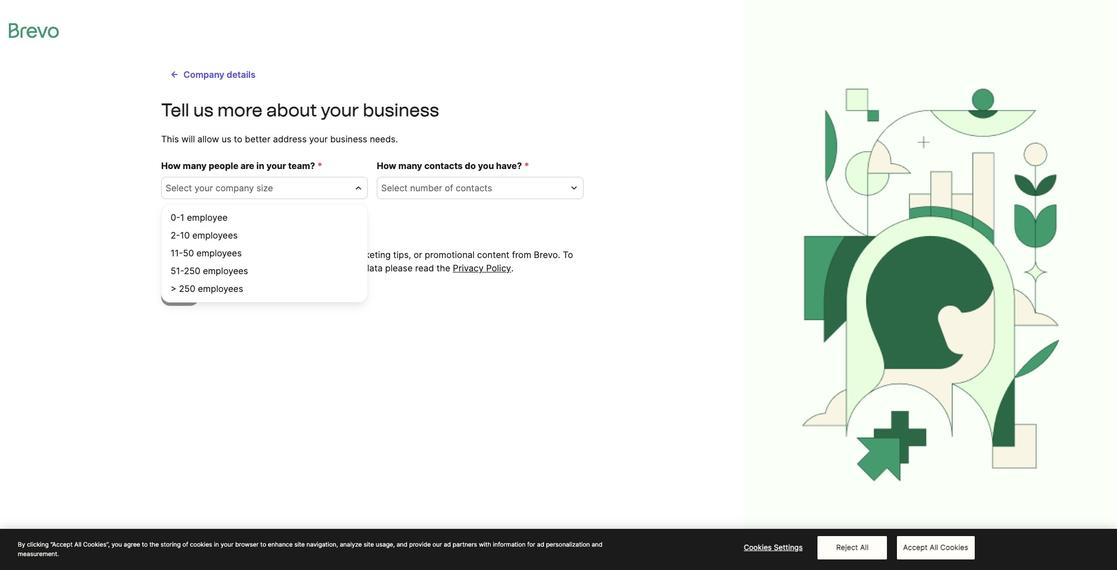 Task type: locate. For each thing, give the bounding box(es) containing it.
1 vertical spatial the
[[150, 541, 159, 548]]

0 horizontal spatial ad
[[444, 541, 451, 548]]

1 horizontal spatial select
[[382, 182, 408, 194]]

0 vertical spatial you
[[478, 160, 494, 171]]

the down promotional
[[437, 263, 451, 274]]

how down needs.
[[377, 160, 397, 171]]

0 horizontal spatial us
[[193, 100, 214, 121]]

1 horizontal spatial ad
[[537, 541, 545, 548]]

to right "agree"
[[142, 541, 148, 548]]

0 horizontal spatial *
[[318, 160, 323, 171]]

list box containing 0-1 employee
[[161, 204, 368, 303]]

2 cookies from the left
[[941, 543, 969, 552]]

the inside by clicking "accept all cookies", you agree to the storing of cookies in your browser to enhance site navigation, analyze site usage, and provide our ad partners with information for ad personalization and measurement.
[[150, 541, 159, 548]]

50
[[183, 248, 194, 259]]

to inside i don't want to receive product updates, marketing tips, or promotional content from brevo. to know more about how we process personal data please read the
[[231, 249, 239, 260]]

contacts up select number of contacts
[[425, 160, 463, 171]]

how down this
[[161, 160, 181, 171]]

and right usage,
[[397, 541, 408, 548]]

1 horizontal spatial *
[[525, 160, 530, 171]]

your inside by clicking "accept all cookies", you agree to the storing of cookies in your browser to enhance site navigation, analyze site usage, and provide our ad partners with information for ad personalization and measurement.
[[221, 541, 234, 548]]

1 horizontal spatial site
[[364, 541, 374, 548]]

1 many from the left
[[183, 160, 207, 171]]

0 horizontal spatial how
[[161, 160, 181, 171]]

employees for > 250 employees
[[198, 283, 243, 294]]

do
[[161, 209, 173, 220]]

0 horizontal spatial many
[[183, 160, 207, 171]]

11-
[[171, 248, 183, 259]]

all right reject
[[861, 543, 869, 552]]

us
[[193, 100, 214, 121], [222, 133, 232, 145]]

receive
[[242, 249, 272, 260]]

site
[[295, 541, 305, 548], [364, 541, 374, 548]]

ad
[[444, 541, 451, 548], [537, 541, 545, 548]]

marketing
[[349, 249, 391, 260]]

of down how many contacts do you have? *
[[445, 182, 454, 194]]

information
[[493, 541, 526, 548]]

about up address
[[267, 100, 317, 121]]

from
[[512, 249, 532, 260]]

250 for >
[[179, 283, 195, 294]]

1 vertical spatial about
[[228, 263, 252, 274]]

about down receive
[[228, 263, 252, 274]]

details
[[227, 69, 256, 80]]

all for reject all
[[861, 543, 869, 552]]

select
[[166, 182, 192, 194], [382, 182, 408, 194]]

1 horizontal spatial how
[[377, 160, 397, 171]]

0 horizontal spatial select
[[166, 182, 192, 194]]

company details
[[184, 69, 256, 80]]

select your company size
[[166, 182, 273, 194]]

how for how many people are in your team? *
[[161, 160, 181, 171]]

needs.
[[370, 133, 398, 145]]

many up the number
[[399, 160, 423, 171]]

0 vertical spatial about
[[267, 100, 317, 121]]

more
[[218, 100, 263, 121], [204, 263, 225, 274]]

many for contacts
[[399, 160, 423, 171]]

0-1 employee
[[171, 212, 228, 223]]

settings
[[775, 543, 803, 552]]

1 vertical spatial you
[[175, 209, 191, 220]]

0 vertical spatial of
[[445, 182, 454, 194]]

in inside by clicking "accept all cookies", you agree to the storing of cookies in your browser to enhance site navigation, analyze site usage, and provide our ad partners with information for ad personalization and measurement.
[[214, 541, 219, 548]]

us right "allow"
[[222, 133, 232, 145]]

i
[[179, 249, 181, 260]]

employees up 51-250 employees
[[197, 248, 242, 259]]

1 horizontal spatial all
[[861, 543, 869, 552]]

policy
[[486, 263, 512, 274]]

1 vertical spatial contacts
[[456, 182, 493, 194]]

ad right for
[[537, 541, 545, 548]]

all right "accept
[[74, 541, 81, 548]]

1 vertical spatial of
[[183, 541, 188, 548]]

more down want
[[204, 263, 225, 274]]

0 horizontal spatial in
[[214, 541, 219, 548]]

cookies left settings
[[744, 543, 772, 552]]

250 down don't
[[184, 265, 200, 276]]

us right tell
[[193, 100, 214, 121]]

all
[[74, 541, 81, 548], [861, 543, 869, 552], [930, 543, 939, 552]]

*
[[318, 160, 323, 171], [525, 160, 530, 171]]

usage,
[[376, 541, 395, 548]]

0 horizontal spatial and
[[397, 541, 408, 548]]

all right accept
[[930, 543, 939, 552]]

1 vertical spatial in
[[214, 541, 219, 548]]

250 right >
[[179, 283, 195, 294]]

1 vertical spatial business
[[330, 133, 368, 145]]

do
[[465, 160, 476, 171]]

2 * from the left
[[525, 160, 530, 171]]

* right have?
[[525, 160, 530, 171]]

how
[[255, 263, 272, 274]]

about inside i don't want to receive product updates, marketing tips, or promotional content from brevo. to know more about how we process personal data please read the
[[228, 263, 252, 274]]

in right cookies
[[214, 541, 219, 548]]

0 horizontal spatial cookies
[[744, 543, 772, 552]]

to
[[234, 133, 243, 145], [231, 249, 239, 260], [142, 541, 148, 548], [261, 541, 266, 548]]

1 horizontal spatial you
[[175, 209, 191, 220]]

2 how from the left
[[377, 160, 397, 171]]

how
[[161, 160, 181, 171], [377, 160, 397, 171]]

the left storing
[[150, 541, 159, 548]]

about
[[267, 100, 317, 121], [228, 263, 252, 274]]

0 horizontal spatial site
[[295, 541, 305, 548]]

provide
[[409, 541, 431, 548]]

select up do
[[166, 182, 192, 194]]

employees
[[192, 230, 238, 241], [197, 248, 242, 259], [203, 265, 248, 276], [198, 283, 243, 294]]

enhance
[[268, 541, 293, 548]]

of right storing
[[183, 541, 188, 548]]

2 horizontal spatial you
[[478, 160, 494, 171]]

your
[[321, 100, 359, 121], [309, 133, 328, 145], [267, 160, 286, 171], [195, 182, 213, 194], [221, 541, 234, 548]]

1 select from the left
[[166, 182, 192, 194]]

many
[[183, 160, 207, 171], [399, 160, 423, 171]]

employees down 51-250 employees
[[198, 283, 243, 294]]

next button
[[161, 284, 199, 306]]

site left usage,
[[364, 541, 374, 548]]

navigation,
[[307, 541, 338, 548]]

* right the team?
[[318, 160, 323, 171]]

list box
[[161, 204, 368, 303]]

you
[[478, 160, 494, 171], [175, 209, 191, 220], [112, 541, 122, 548]]

0 vertical spatial 250
[[184, 265, 200, 276]]

employees for 11-50 employees
[[197, 248, 242, 259]]

1 horizontal spatial the
[[437, 263, 451, 274]]

1 horizontal spatial cookies
[[941, 543, 969, 552]]

> 250 employees
[[171, 283, 243, 294]]

employee
[[187, 212, 228, 223]]

business left needs.
[[330, 133, 368, 145]]

1 vertical spatial us
[[222, 133, 232, 145]]

of inside by clicking "accept all cookies", you agree to the storing of cookies in your browser to enhance site navigation, analyze site usage, and provide our ad partners with information for ad personalization and measurement.
[[183, 541, 188, 548]]

51-250 employees
[[171, 265, 248, 276]]

business up needs.
[[363, 100, 439, 121]]

ad right our
[[444, 541, 451, 548]]

have?
[[496, 160, 522, 171]]

more up 'better'
[[218, 100, 263, 121]]

select left the number
[[382, 182, 408, 194]]

in
[[257, 160, 265, 171], [214, 541, 219, 548]]

partners
[[453, 541, 478, 548]]

1 site from the left
[[295, 541, 305, 548]]

0 horizontal spatial about
[[228, 263, 252, 274]]

next
[[170, 289, 190, 300]]

in right "are" at the top left of the page
[[257, 160, 265, 171]]

2 many from the left
[[399, 160, 423, 171]]

0-
[[171, 212, 180, 223]]

1 and from the left
[[397, 541, 408, 548]]

contacts down do
[[456, 182, 493, 194]]

read
[[415, 263, 434, 274]]

tips,
[[394, 249, 411, 260]]

your inside popup button
[[195, 182, 213, 194]]

0 vertical spatial the
[[437, 263, 451, 274]]

employees down want
[[203, 265, 248, 276]]

and right personalization
[[592, 541, 603, 548]]

2 vertical spatial you
[[112, 541, 122, 548]]

1 vertical spatial 250
[[179, 283, 195, 294]]

this will allow us to better address your business needs.
[[161, 133, 398, 145]]

company
[[184, 69, 225, 80]]

cookies
[[190, 541, 212, 548]]

0 horizontal spatial the
[[150, 541, 159, 548]]

how many people are in your team? *
[[161, 160, 323, 171]]

cookies",
[[83, 541, 110, 548]]

0 vertical spatial in
[[257, 160, 265, 171]]

by clicking "accept all cookies", you agree to the storing of cookies in your browser to enhance site navigation, analyze site usage, and provide our ad partners with information for ad personalization and measurement.
[[18, 541, 603, 558]]

1 horizontal spatial and
[[592, 541, 603, 548]]

11-50 employees
[[171, 248, 242, 259]]

to right want
[[231, 249, 239, 260]]

of
[[445, 182, 454, 194], [183, 541, 188, 548]]

employees for 2-10 employees
[[192, 230, 238, 241]]

more inside i don't want to receive product updates, marketing tips, or promotional content from brevo. to know more about how we process personal data please read the
[[204, 263, 225, 274]]

do you sell online?
[[161, 209, 242, 220]]

cookies right accept
[[941, 543, 969, 552]]

0 horizontal spatial you
[[112, 541, 122, 548]]

process
[[290, 263, 323, 274]]

please
[[385, 263, 413, 274]]

select number of contacts
[[382, 182, 493, 194]]

.
[[512, 263, 514, 274]]

site right enhance
[[295, 541, 305, 548]]

1 vertical spatial more
[[204, 263, 225, 274]]

250
[[184, 265, 200, 276], [179, 283, 195, 294]]

1 horizontal spatial of
[[445, 182, 454, 194]]

1 how from the left
[[161, 160, 181, 171]]

0 horizontal spatial of
[[183, 541, 188, 548]]

yes
[[179, 227, 194, 238]]

employees down the employee
[[192, 230, 238, 241]]

1 horizontal spatial many
[[399, 160, 423, 171]]

0 horizontal spatial all
[[74, 541, 81, 548]]

reject all
[[837, 543, 869, 552]]

and
[[397, 541, 408, 548], [592, 541, 603, 548]]

personal
[[325, 263, 362, 274]]

2 select from the left
[[382, 182, 408, 194]]

2 and from the left
[[592, 541, 603, 548]]

many down will
[[183, 160, 207, 171]]

2 horizontal spatial all
[[930, 543, 939, 552]]



Task type: vqa. For each thing, say whether or not it's contained in the screenshot.
US
yes



Task type: describe. For each thing, give the bounding box(es) containing it.
>
[[171, 283, 177, 294]]

1
[[180, 212, 185, 223]]

you inside by clicking "accept all cookies", you agree to the storing of cookies in your browser to enhance site navigation, analyze site usage, and provide our ad partners with information for ad personalization and measurement.
[[112, 541, 122, 548]]

team?
[[288, 160, 315, 171]]

browser
[[235, 541, 259, 548]]

select your company size button
[[161, 177, 368, 199]]

company details button
[[161, 63, 265, 86]]

address
[[273, 133, 307, 145]]

0 vertical spatial more
[[218, 100, 263, 121]]

1 * from the left
[[318, 160, 323, 171]]

1 cookies from the left
[[744, 543, 772, 552]]

51-
[[171, 265, 184, 276]]

by
[[18, 541, 25, 548]]

select number of contacts button
[[377, 177, 584, 199]]

to left 'better'
[[234, 133, 243, 145]]

cookies settings button
[[739, 537, 809, 559]]

to
[[563, 249, 574, 260]]

privacy
[[453, 263, 484, 274]]

sell
[[193, 209, 209, 220]]

how many contacts do you have? *
[[377, 160, 530, 171]]

for
[[528, 541, 536, 548]]

or
[[414, 249, 423, 260]]

to right browser
[[261, 541, 266, 548]]

of inside popup button
[[445, 182, 454, 194]]

0 vertical spatial contacts
[[425, 160, 463, 171]]

accept all cookies
[[904, 543, 969, 552]]

analyze
[[340, 541, 362, 548]]

allow
[[198, 133, 219, 145]]

tell us more about your business
[[161, 100, 439, 121]]

content
[[478, 249, 510, 260]]

accept
[[904, 543, 928, 552]]

people
[[209, 160, 239, 171]]

our
[[433, 541, 442, 548]]

accept all cookies button
[[898, 536, 975, 559]]

reject all button
[[818, 536, 888, 559]]

no
[[220, 227, 231, 238]]

online?
[[211, 209, 242, 220]]

2-10 employees
[[171, 230, 238, 241]]

privacy policy .
[[453, 263, 514, 274]]

agree
[[124, 541, 140, 548]]

i don't want to receive product updates, marketing tips, or promotional content from brevo. to know more about how we process personal data please read the
[[179, 249, 574, 274]]

don't
[[184, 249, 205, 260]]

the inside i don't want to receive product updates, marketing tips, or promotional content from brevo. to know more about how we process personal data please read the
[[437, 263, 451, 274]]

want
[[207, 249, 228, 260]]

1 horizontal spatial about
[[267, 100, 317, 121]]

know
[[179, 263, 202, 274]]

reject
[[837, 543, 859, 552]]

many for people
[[183, 160, 207, 171]]

2 site from the left
[[364, 541, 374, 548]]

2 ad from the left
[[537, 541, 545, 548]]

privacy policy link
[[453, 261, 512, 275]]

select for select number of contacts
[[382, 182, 408, 194]]

product
[[275, 249, 308, 260]]

tell
[[161, 100, 189, 121]]

how for how many contacts do you have? *
[[377, 160, 397, 171]]

with
[[479, 541, 492, 548]]

all for accept all cookies
[[930, 543, 939, 552]]

brevo.
[[534, 249, 561, 260]]

measurement.
[[18, 550, 59, 558]]

better
[[245, 133, 271, 145]]

company
[[216, 182, 254, 194]]

clicking
[[27, 541, 49, 548]]

promotional
[[425, 249, 475, 260]]

0 vertical spatial us
[[193, 100, 214, 121]]

cookies settings
[[744, 543, 803, 552]]

2-
[[171, 230, 180, 241]]

data
[[364, 263, 383, 274]]

will
[[182, 133, 195, 145]]

personalization
[[546, 541, 590, 548]]

0 vertical spatial business
[[363, 100, 439, 121]]

contacts inside popup button
[[456, 182, 493, 194]]

are
[[241, 160, 255, 171]]

1 horizontal spatial us
[[222, 133, 232, 145]]

250 for 51-
[[184, 265, 200, 276]]

10
[[180, 230, 190, 241]]

number
[[410, 182, 443, 194]]

updates,
[[310, 249, 347, 260]]

employees for 51-250 employees
[[203, 265, 248, 276]]

select for select your company size
[[166, 182, 192, 194]]

storing
[[161, 541, 181, 548]]

this
[[161, 133, 179, 145]]

1 horizontal spatial in
[[257, 160, 265, 171]]

size
[[257, 182, 273, 194]]

1 ad from the left
[[444, 541, 451, 548]]

all inside by clicking "accept all cookies", you agree to the storing of cookies in your browser to enhance site navigation, analyze site usage, and provide our ad partners with information for ad personalization and measurement.
[[74, 541, 81, 548]]

"accept
[[50, 541, 73, 548]]

we
[[275, 263, 287, 274]]



